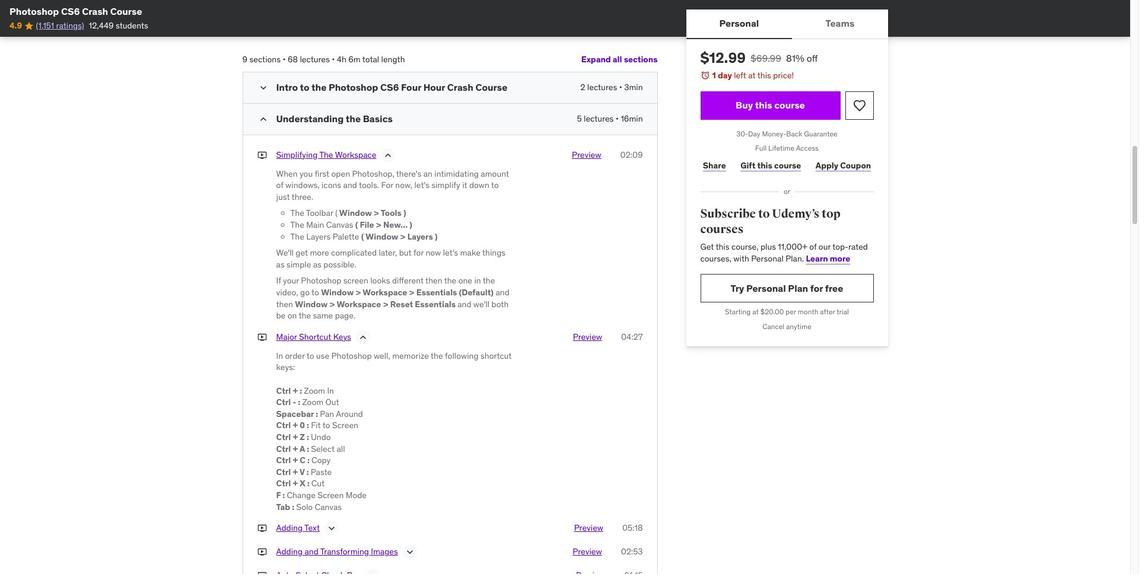 Task type: vqa. For each thing, say whether or not it's contained in the screenshot.
• for 2 lectures • 3min
yes



Task type: locate. For each thing, give the bounding box(es) containing it.
0 vertical spatial lectures
[[300, 54, 330, 65]]

course for buy this course
[[775, 99, 805, 111]]

ctrl left a
[[276, 444, 291, 454]]

1 vertical spatial course
[[242, 20, 290, 39]]

a
[[300, 444, 305, 454]]

1 horizontal spatial layers
[[407, 231, 433, 242]]

photoshop
[[9, 5, 59, 17], [329, 81, 378, 93], [301, 276, 341, 286], [331, 351, 372, 361]]

learn more link
[[806, 253, 851, 264]]

tab list
[[686, 9, 888, 39]]

plus
[[761, 242, 776, 252]]

1 vertical spatial of
[[810, 242, 817, 252]]

to left use
[[307, 351, 314, 361]]

day
[[748, 129, 760, 138]]

small image for intro
[[257, 82, 269, 94]]

1 horizontal spatial )
[[410, 220, 412, 230]]

1 horizontal spatial let's
[[443, 248, 458, 258]]

of left our
[[810, 242, 817, 252]]

then down video,
[[276, 299, 293, 310]]

ctrl left z at the bottom
[[276, 432, 291, 443]]

1 vertical spatial for
[[810, 282, 823, 294]]

0 vertical spatial of
[[276, 180, 283, 191]]

1 layers from the left
[[306, 231, 331, 242]]

) right tools
[[403, 208, 406, 219]]

use
[[316, 351, 329, 361]]

2 vertical spatial (
[[361, 231, 364, 242]]

adding
[[276, 523, 303, 534], [276, 547, 303, 557]]

0 vertical spatial then
[[426, 276, 442, 286]]

1 horizontal spatial sections
[[624, 54, 658, 65]]

in inside in order to use photoshop well, memorize the following shortcut keys:
[[276, 351, 283, 361]]

for
[[381, 180, 393, 191]]

then inside if your photoshop screen looks different then the one in the video, go to
[[426, 276, 442, 286]]

hour
[[423, 81, 445, 93]]

v
[[300, 467, 305, 478]]

more inside when you first open photoshop, there's an intimidating amount of windows, icons and tools. for now, let's simplify it down to just three. the toolbar ( window > tools ) the main canvas ( file > new... ) the layers palette ( window > layers ) we'll get more complicated later, but for now let's make things as simple as possible.
[[310, 248, 329, 258]]

sections inside dropdown button
[[624, 54, 658, 65]]

this up "courses,"
[[716, 242, 730, 252]]

of
[[276, 180, 283, 191], [810, 242, 817, 252]]

canvas up show lecture description image
[[315, 502, 342, 512]]

2 vertical spatial lectures
[[584, 113, 614, 124]]

7 ctrl from the top
[[276, 467, 291, 478]]

1 vertical spatial show lecture description image
[[367, 570, 379, 574]]

workspace inside button
[[335, 149, 376, 160]]

just
[[276, 192, 290, 202]]

0 horizontal spatial )
[[403, 208, 406, 219]]

2 course from the top
[[774, 160, 801, 171]]

preview for 04:27
[[573, 332, 602, 342]]

money-
[[762, 129, 786, 138]]

show lecture description image down images
[[367, 570, 379, 574]]

of inside when you first open photoshop, there's an intimidating amount of windows, icons and tools. for now, let's simplify it down to just three. the toolbar ( window > tools ) the main canvas ( file > new... ) the layers palette ( window > layers ) we'll get more complicated later, but for now let's make things as simple as possible.
[[276, 180, 283, 191]]

the up the first
[[319, 149, 333, 160]]

• for 5 lectures • 16min
[[616, 113, 619, 124]]

•
[[283, 54, 286, 65], [332, 54, 335, 65], [619, 82, 622, 92], [616, 113, 619, 124]]

sections
[[249, 54, 281, 65], [624, 54, 658, 65]]

as
[[276, 259, 285, 270], [313, 259, 322, 270]]

z
[[300, 432, 305, 443]]

ctrl
[[276, 385, 291, 396], [276, 397, 291, 408], [276, 420, 291, 431], [276, 432, 291, 443], [276, 444, 291, 454], [276, 455, 291, 466], [276, 467, 291, 478], [276, 478, 291, 489]]

this inside 'get this course, plus 11,000+ of our top-rated courses, with personal plan.'
[[716, 242, 730, 252]]

2 vertical spatial course
[[476, 81, 508, 93]]

0 horizontal spatial all
[[337, 444, 345, 454]]

) up now
[[435, 231, 438, 242]]

tab list containing personal
[[686, 9, 888, 39]]

expand all sections button
[[581, 48, 658, 72]]

and up both
[[496, 287, 510, 298]]

at right left
[[748, 70, 756, 81]]

essentials
[[416, 287, 457, 298], [415, 299, 456, 310]]

ctrl left v
[[276, 467, 291, 478]]

: right x
[[307, 478, 310, 489]]

xsmall image
[[257, 149, 267, 161], [257, 523, 267, 534], [257, 547, 267, 558]]

workspace for window > workspace > essentials (default)
[[363, 287, 407, 298]]

personal up $12.99
[[720, 17, 759, 29]]

small image for understanding
[[257, 113, 269, 125]]

layers
[[306, 231, 331, 242], [407, 231, 433, 242]]

1 vertical spatial xsmall image
[[257, 523, 267, 534]]

the inside and we'll both be on the same page.
[[299, 310, 311, 321]]

sections up '3min'
[[624, 54, 658, 65]]

this inside button
[[755, 99, 772, 111]]

all right select
[[337, 444, 345, 454]]

window down go
[[295, 299, 328, 310]]

1 xsmall image from the top
[[257, 149, 267, 161]]

photoshop up (1,151
[[9, 5, 59, 17]]

of up just
[[276, 180, 283, 191]]

0 vertical spatial zoom
[[304, 385, 325, 396]]

sections right the 9
[[249, 54, 281, 65]]

0 horizontal spatial in
[[276, 351, 283, 361]]

screen down "around"
[[332, 420, 358, 431]]

to right intro
[[300, 81, 309, 93]]

0 vertical spatial )
[[403, 208, 406, 219]]

0 horizontal spatial layers
[[306, 231, 331, 242]]

personal down plus
[[751, 253, 784, 264]]

students
[[116, 20, 148, 31]]

1 horizontal spatial as
[[313, 259, 322, 270]]

ctrl up f
[[276, 478, 291, 489]]

0 vertical spatial xsmall image
[[257, 332, 267, 343]]

personal
[[720, 17, 759, 29], [751, 253, 784, 264], [746, 282, 786, 294]]

ctrl down keys:
[[276, 385, 291, 396]]

1 vertical spatial lectures
[[587, 82, 617, 92]]

expand all sections
[[581, 54, 658, 65]]

2 ctrl from the top
[[276, 397, 291, 408]]

main
[[306, 220, 324, 230]]

• left '3min'
[[619, 82, 622, 92]]

4 ctrl from the top
[[276, 432, 291, 443]]

small image
[[257, 82, 269, 94], [257, 113, 269, 125]]

plan.
[[786, 253, 804, 264]]

to right fit
[[323, 420, 330, 431]]

30-
[[737, 129, 748, 138]]

major shortcut keys button
[[276, 332, 351, 346]]

0 horizontal spatial more
[[310, 248, 329, 258]]

possible.
[[324, 259, 356, 270]]

+ left the c
[[293, 455, 298, 466]]

coupon
[[840, 160, 871, 171]]

then right different
[[426, 276, 442, 286]]

course for gift this course
[[774, 160, 801, 171]]

courses,
[[700, 253, 732, 264]]

all inside ctrl + : zoom in ctrl - : zoom out spacebar : pan around ctrl + 0 : fit to screen ctrl + z : undo ctrl + a : select all ctrl + c : copy ctrl + v : paste ctrl + x : cut f : change screen mode tab : solo canvas
[[337, 444, 345, 454]]

all right expand
[[613, 54, 622, 65]]

there's
[[396, 168, 421, 179]]

let's right now
[[443, 248, 458, 258]]

1 vertical spatial then
[[276, 299, 293, 310]]

crash right hour
[[447, 81, 473, 93]]

: right the c
[[307, 455, 310, 466]]

0 vertical spatial all
[[613, 54, 622, 65]]

major
[[276, 332, 297, 342]]

photoshop down keys
[[331, 351, 372, 361]]

1 vertical spatial adding
[[276, 547, 303, 557]]

and
[[343, 180, 357, 191], [496, 287, 510, 298], [458, 299, 471, 310], [305, 547, 319, 557]]

0 vertical spatial personal
[[720, 17, 759, 29]]

small image left intro
[[257, 82, 269, 94]]

1 vertical spatial zoom
[[302, 397, 323, 408]]

( down file
[[361, 231, 364, 242]]

0 horizontal spatial crash
[[82, 5, 108, 17]]

layers down main
[[306, 231, 331, 242]]

understanding
[[276, 113, 344, 124]]

:
[[300, 385, 302, 396], [298, 397, 300, 408], [316, 409, 318, 419], [307, 420, 309, 431], [307, 432, 309, 443], [307, 444, 309, 454], [307, 455, 310, 466], [307, 467, 309, 478], [307, 478, 310, 489], [283, 490, 285, 501], [292, 502, 294, 512]]

let's
[[414, 180, 430, 191], [443, 248, 458, 258]]

and down text
[[305, 547, 319, 557]]

3 + from the top
[[293, 432, 298, 443]]

xsmall image
[[257, 332, 267, 343], [257, 570, 267, 574]]

photoshop inside if your photoshop screen looks different then the one in the video, go to
[[301, 276, 341, 286]]

buy this course
[[736, 99, 805, 111]]

simplify
[[432, 180, 460, 191]]

2 vertical spatial workspace
[[337, 299, 381, 310]]

video,
[[276, 287, 298, 298]]

• left 68
[[283, 54, 286, 65]]

1 horizontal spatial for
[[810, 282, 823, 294]]

if
[[276, 276, 281, 286]]

keys
[[333, 332, 351, 342]]

course down lifetime
[[774, 160, 801, 171]]

course inside button
[[775, 99, 805, 111]]

0 vertical spatial for
[[414, 248, 424, 258]]

(default)
[[459, 287, 494, 298]]

simplifying
[[276, 149, 318, 160]]

the left the following
[[431, 351, 443, 361]]

personal up "$20.00"
[[746, 282, 786, 294]]

1 horizontal spatial in
[[327, 385, 334, 396]]

make
[[460, 248, 481, 258]]

then inside and then
[[276, 299, 293, 310]]

2 xsmall image from the top
[[257, 523, 267, 534]]

to inside when you first open photoshop, there's an intimidating amount of windows, icons and tools. for now, let's simplify it down to just three. the toolbar ( window > tools ) the main canvas ( file > new... ) the layers palette ( window > layers ) we'll get more complicated later, but for now let's make things as simple as possible.
[[491, 180, 499, 191]]

course
[[775, 99, 805, 111], [774, 160, 801, 171]]

to inside in order to use photoshop well, memorize the following shortcut keys:
[[307, 351, 314, 361]]

workspace for window > workspace > reset essentials
[[337, 299, 381, 310]]

1 small image from the top
[[257, 82, 269, 94]]

to
[[300, 81, 309, 93], [491, 180, 499, 191], [758, 206, 770, 221], [312, 287, 319, 298], [307, 351, 314, 361], [323, 420, 330, 431]]

this for gift
[[757, 160, 773, 171]]

0 horizontal spatial then
[[276, 299, 293, 310]]

1 day left at this price!
[[712, 70, 794, 81]]

price!
[[773, 70, 794, 81]]

+ left 0
[[293, 420, 298, 431]]

2 vertical spatial xsmall image
[[257, 547, 267, 558]]

more down top-
[[830, 253, 851, 264]]

crash up 12,449
[[82, 5, 108, 17]]

for
[[414, 248, 424, 258], [810, 282, 823, 294]]

1 vertical spatial workspace
[[363, 287, 407, 298]]

0 vertical spatial essentials
[[416, 287, 457, 298]]

and inside the adding and transforming images button
[[305, 547, 319, 557]]

as down the we'll
[[276, 259, 285, 270]]

+ up the -
[[293, 385, 298, 396]]

starting
[[725, 308, 751, 317]]

as right "simple"
[[313, 259, 322, 270]]

course right hour
[[476, 81, 508, 93]]

02:09
[[620, 149, 643, 160]]

canvas
[[326, 220, 353, 230], [315, 502, 342, 512]]

at left "$20.00"
[[753, 308, 759, 317]]

1 vertical spatial in
[[327, 385, 334, 396]]

0 vertical spatial (
[[335, 208, 338, 219]]

0 vertical spatial show lecture description image
[[404, 547, 416, 558]]

0 horizontal spatial let's
[[414, 180, 430, 191]]

adding inside button
[[276, 547, 303, 557]]

cs6 up ratings)
[[61, 5, 80, 17]]

2 small image from the top
[[257, 113, 269, 125]]

month
[[798, 308, 819, 317]]

show lecture description image
[[404, 547, 416, 558], [367, 570, 379, 574]]

hide lecture description image
[[382, 149, 394, 161]]

1 vertical spatial all
[[337, 444, 345, 454]]

one
[[458, 276, 472, 286]]

plan
[[788, 282, 808, 294]]

+ left z at the bottom
[[293, 432, 298, 443]]

0 vertical spatial in
[[276, 351, 283, 361]]

the inside button
[[319, 149, 333, 160]]

1 horizontal spatial (
[[355, 220, 358, 230]]

0 vertical spatial adding
[[276, 523, 303, 534]]

to inside subscribe to udemy's top courses
[[758, 206, 770, 221]]

2 as from the left
[[313, 259, 322, 270]]

+ left a
[[293, 444, 298, 454]]

0 vertical spatial course
[[110, 5, 142, 17]]

wishlist image
[[852, 98, 867, 113]]

course content
[[242, 20, 346, 39]]

different
[[392, 276, 424, 286]]

) right new...
[[410, 220, 412, 230]]

5 lectures • 16min
[[577, 113, 643, 124]]

0 vertical spatial canvas
[[326, 220, 353, 230]]

simplifying the workspace
[[276, 149, 376, 160]]

and down open
[[343, 180, 357, 191]]

• left 16min
[[616, 113, 619, 124]]

1 vertical spatial canvas
[[315, 502, 342, 512]]

1 horizontal spatial crash
[[447, 81, 473, 93]]

0 vertical spatial at
[[748, 70, 756, 81]]

1 horizontal spatial of
[[810, 242, 817, 252]]

copy
[[312, 455, 331, 466]]

preview down 5
[[572, 149, 601, 160]]

adding for adding and transforming images
[[276, 547, 303, 557]]

try
[[731, 282, 744, 294]]

lectures right 5
[[584, 113, 614, 124]]

2 vertical spatial personal
[[746, 282, 786, 294]]

essentials down the window > workspace > essentials (default) on the left bottom
[[415, 299, 456, 310]]

lectures
[[300, 54, 330, 65], [587, 82, 617, 92], [584, 113, 614, 124]]

in up keys:
[[276, 351, 283, 361]]

1 vertical spatial cs6
[[380, 81, 399, 93]]

0 vertical spatial workspace
[[335, 149, 376, 160]]

2 adding from the top
[[276, 547, 303, 557]]

select
[[311, 444, 335, 454]]

lectures for basics
[[584, 113, 614, 124]]

photoshop inside in order to use photoshop well, memorize the following shortcut keys:
[[331, 351, 372, 361]]

c
[[300, 455, 306, 466]]

1 vertical spatial at
[[753, 308, 759, 317]]

lectures right 68
[[300, 54, 330, 65]]

1 vertical spatial (
[[355, 220, 358, 230]]

to right go
[[312, 287, 319, 298]]

0 horizontal spatial as
[[276, 259, 285, 270]]

0 horizontal spatial for
[[414, 248, 424, 258]]

3 xsmall image from the top
[[257, 547, 267, 558]]

16min
[[621, 113, 643, 124]]

course up back
[[775, 99, 805, 111]]

1 adding from the top
[[276, 523, 303, 534]]

to inside ctrl + : zoom in ctrl - : zoom out spacebar : pan around ctrl + 0 : fit to screen ctrl + z : undo ctrl + a : select all ctrl + c : copy ctrl + v : paste ctrl + x : cut f : change screen mode tab : solo canvas
[[323, 420, 330, 431]]

4.9
[[9, 20, 22, 31]]

the right the on
[[299, 310, 311, 321]]

zoom
[[304, 385, 325, 396], [302, 397, 323, 408]]

xsmall image for adding text
[[257, 523, 267, 534]]

1 vertical spatial essentials
[[415, 299, 456, 310]]

workspace up page.
[[337, 299, 381, 310]]

and inside and then
[[496, 287, 510, 298]]

canvas inside when you first open photoshop, there's an intimidating amount of windows, icons and tools. for now, let's simplify it down to just three. the toolbar ( window > tools ) the main canvas ( file > new... ) the layers palette ( window > layers ) we'll get more complicated later, but for now let's make things as simple as possible.
[[326, 220, 353, 230]]

1 horizontal spatial then
[[426, 276, 442, 286]]

1 vertical spatial course
[[774, 160, 801, 171]]

expand
[[581, 54, 611, 65]]

1 horizontal spatial all
[[613, 54, 622, 65]]

>
[[374, 208, 379, 219], [376, 220, 381, 230], [400, 231, 406, 242], [356, 287, 361, 298], [409, 287, 415, 298], [330, 299, 335, 310], [383, 299, 389, 310]]

all inside dropdown button
[[613, 54, 622, 65]]

more right get
[[310, 248, 329, 258]]

workspace up open
[[335, 149, 376, 160]]

0 vertical spatial course
[[775, 99, 805, 111]]

11,000+
[[778, 242, 808, 252]]

preview for 02:53
[[573, 547, 602, 557]]

( right toolbar
[[335, 208, 338, 219]]

1 vertical spatial crash
[[447, 81, 473, 93]]

the inside in order to use photoshop well, memorize the following shortcut keys:
[[431, 351, 443, 361]]

adding inside button
[[276, 523, 303, 534]]

0 vertical spatial xsmall image
[[257, 149, 267, 161]]

1 vertical spatial personal
[[751, 253, 784, 264]]

to down amount
[[491, 180, 499, 191]]

first
[[315, 168, 329, 179]]

: right v
[[307, 467, 309, 478]]

1 horizontal spatial more
[[830, 253, 851, 264]]

and inside when you first open photoshop, there's an intimidating amount of windows, icons and tools. for now, let's simplify it down to just three. the toolbar ( window > tools ) the main canvas ( file > new... ) the layers palette ( window > layers ) we'll get more complicated later, but for now let's make things as simple as possible.
[[343, 180, 357, 191]]

essentials down different
[[416, 287, 457, 298]]

0 vertical spatial cs6
[[61, 5, 80, 17]]

1 vertical spatial small image
[[257, 113, 269, 125]]

get this course, plus 11,000+ of our top-rated courses, with personal plan.
[[700, 242, 868, 264]]

1 vertical spatial let's
[[443, 248, 458, 258]]

2 vertical spatial )
[[435, 231, 438, 242]]

2 horizontal spatial (
[[361, 231, 364, 242]]

0 vertical spatial small image
[[257, 82, 269, 94]]

adding text
[[276, 523, 320, 534]]

adding down tab on the left bottom of page
[[276, 523, 303, 534]]

1 vertical spatial xsmall image
[[257, 570, 267, 574]]

preview left 04:27
[[573, 332, 602, 342]]

1 course from the top
[[775, 99, 805, 111]]

and down "(default)"
[[458, 299, 471, 310]]

screen down cut
[[318, 490, 344, 501]]

apply coupon
[[816, 160, 871, 171]]

+ left x
[[293, 478, 298, 489]]

the left one
[[444, 276, 456, 286]]

course
[[110, 5, 142, 17], [242, 20, 290, 39], [476, 81, 508, 93]]

1 vertical spatial screen
[[318, 490, 344, 501]]

0 horizontal spatial of
[[276, 180, 283, 191]]

x
[[300, 478, 305, 489]]

ctrl left the -
[[276, 397, 291, 408]]

1 xsmall image from the top
[[257, 332, 267, 343]]

5 + from the top
[[293, 455, 298, 466]]

lectures right 2
[[587, 82, 617, 92]]

• for 2 lectures • 3min
[[619, 82, 622, 92]]

cs6 left four
[[380, 81, 399, 93]]

rated
[[849, 242, 868, 252]]



Task type: describe. For each thing, give the bounding box(es) containing it.
screen
[[343, 276, 368, 286]]

if your photoshop screen looks different then the one in the video, go to
[[276, 276, 495, 298]]

adding text button
[[276, 523, 320, 537]]

total
[[362, 54, 379, 65]]

ctrl + : zoom in ctrl - : zoom out spacebar : pan around ctrl + 0 : fit to screen ctrl + z : undo ctrl + a : select all ctrl + c : copy ctrl + v : paste ctrl + x : cut f : change screen mode tab : solo canvas
[[276, 385, 367, 512]]

alarm image
[[700, 71, 710, 80]]

0 horizontal spatial (
[[335, 208, 338, 219]]

basics
[[363, 113, 393, 124]]

amount
[[481, 168, 509, 179]]

simplifying the workspace button
[[276, 149, 376, 164]]

(1,151
[[36, 20, 54, 31]]

following
[[445, 351, 479, 361]]

at inside the starting at $20.00 per month after trial cancel anytime
[[753, 308, 759, 317]]

2 xsmall image from the top
[[257, 570, 267, 574]]

gift this course link
[[738, 154, 804, 178]]

window > workspace > reset essentials
[[295, 299, 458, 310]]

udemy's
[[772, 206, 820, 221]]

shortcut
[[299, 332, 331, 342]]

go
[[300, 287, 310, 298]]

0 vertical spatial let's
[[414, 180, 430, 191]]

> up same
[[330, 299, 335, 310]]

looks
[[370, 276, 390, 286]]

cut
[[311, 478, 325, 489]]

and then
[[276, 287, 510, 310]]

adding and transforming images button
[[276, 547, 398, 561]]

0 vertical spatial screen
[[332, 420, 358, 431]]

1 vertical spatial )
[[410, 220, 412, 230]]

adding and transforming images
[[276, 547, 398, 557]]

understanding the basics
[[276, 113, 393, 124]]

toolbar
[[306, 208, 333, 219]]

$69.99
[[751, 52, 781, 64]]

be
[[276, 310, 286, 321]]

: right the -
[[298, 397, 300, 408]]

2 lectures • 3min
[[581, 82, 643, 92]]

: up spacebar
[[300, 385, 302, 396]]

reset
[[390, 299, 413, 310]]

per
[[786, 308, 796, 317]]

4 + from the top
[[293, 444, 298, 454]]

mode
[[346, 490, 367, 501]]

5 ctrl from the top
[[276, 444, 291, 454]]

same
[[313, 310, 333, 321]]

windows,
[[285, 180, 320, 191]]

in inside ctrl + : zoom in ctrl - : zoom out spacebar : pan around ctrl + 0 : fit to screen ctrl + z : undo ctrl + a : select all ctrl + c : copy ctrl + v : paste ctrl + x : cut f : change screen mode tab : solo canvas
[[327, 385, 334, 396]]

hide lecture description image
[[357, 332, 369, 343]]

learn more
[[806, 253, 851, 264]]

> down new...
[[400, 231, 406, 242]]

the right in
[[483, 276, 495, 286]]

back
[[786, 129, 803, 138]]

> right file
[[376, 220, 381, 230]]

7 + from the top
[[293, 478, 298, 489]]

pan
[[320, 409, 334, 419]]

things
[[482, 248, 506, 258]]

xsmall image for adding and transforming images
[[257, 547, 267, 558]]

four
[[401, 81, 421, 93]]

you
[[300, 168, 313, 179]]

palette
[[333, 231, 359, 242]]

length
[[381, 54, 405, 65]]

apply coupon button
[[813, 154, 874, 178]]

2 layers from the left
[[407, 231, 433, 242]]

complicated
[[331, 248, 377, 258]]

left
[[734, 70, 746, 81]]

workspace for simplifying the workspace
[[335, 149, 376, 160]]

adding for adding text
[[276, 523, 303, 534]]

when
[[276, 168, 298, 179]]

2 horizontal spatial )
[[435, 231, 438, 242]]

the left main
[[290, 220, 304, 230]]

and inside and we'll both be on the same page.
[[458, 299, 471, 310]]

in order to use photoshop well, memorize the following shortcut keys:
[[276, 351, 512, 373]]

this for get
[[716, 242, 730, 252]]

6 ctrl from the top
[[276, 455, 291, 466]]

personal button
[[686, 9, 792, 38]]

icons
[[322, 180, 341, 191]]

1 ctrl from the top
[[276, 385, 291, 396]]

window up later,
[[366, 231, 398, 242]]

show lecture description image
[[326, 523, 338, 535]]

0 horizontal spatial cs6
[[61, 5, 80, 17]]

> down different
[[409, 287, 415, 298]]

top-
[[833, 242, 849, 252]]

text
[[304, 523, 320, 534]]

personal inside 'get this course, plus 11,000+ of our top-rated courses, with personal plan.'
[[751, 253, 784, 264]]

> left tools
[[374, 208, 379, 219]]

$20.00
[[761, 308, 784, 317]]

the left basics
[[346, 113, 361, 124]]

: right f
[[283, 490, 285, 501]]

share
[[703, 160, 726, 171]]

0 vertical spatial crash
[[82, 5, 108, 17]]

apply
[[816, 160, 839, 171]]

of inside 'get this course, plus 11,000+ of our top-rated courses, with personal plan.'
[[810, 242, 817, 252]]

ratings)
[[56, 20, 84, 31]]

0 horizontal spatial show lecture description image
[[367, 570, 379, 574]]

personal inside button
[[720, 17, 759, 29]]

this for buy
[[755, 99, 772, 111]]

buy this course button
[[700, 91, 841, 120]]

well,
[[374, 351, 390, 361]]

teams button
[[792, 9, 888, 38]]

full
[[755, 144, 767, 153]]

9
[[242, 54, 247, 65]]

-
[[293, 397, 296, 408]]

solo
[[296, 502, 313, 512]]

photoshop down the "4h 6m"
[[329, 81, 378, 93]]

1
[[712, 70, 716, 81]]

: right a
[[307, 444, 309, 454]]

we'll
[[276, 248, 294, 258]]

major shortcut keys
[[276, 332, 351, 342]]

fit
[[311, 420, 321, 431]]

4h 6m
[[337, 54, 361, 65]]

> left reset
[[383, 299, 389, 310]]

> down screen
[[356, 287, 361, 298]]

change
[[287, 490, 316, 501]]

for inside when you first open photoshop, there's an intimidating amount of windows, icons and tools. for now, let's simplify it down to just three. the toolbar ( window > tools ) the main canvas ( file > new... ) the layers palette ( window > layers ) we'll get more complicated later, but for now let's make things as simple as possible.
[[414, 248, 424, 258]]

1 horizontal spatial show lecture description image
[[404, 547, 416, 558]]

30-day money-back guarantee full lifetime access
[[737, 129, 838, 153]]

access
[[796, 144, 819, 153]]

1 horizontal spatial cs6
[[380, 81, 399, 93]]

(1,151 ratings)
[[36, 20, 84, 31]]

intimidating
[[435, 168, 479, 179]]

68
[[288, 54, 298, 65]]

1 horizontal spatial course
[[242, 20, 290, 39]]

this down '$69.99'
[[758, 70, 771, 81]]

• left the "4h 6m"
[[332, 54, 335, 65]]

window down screen
[[321, 287, 354, 298]]

the down 9 sections • 68 lectures • 4h 6m total length
[[312, 81, 327, 93]]

2 horizontal spatial course
[[476, 81, 508, 93]]

1 + from the top
[[293, 385, 298, 396]]

: right tab on the left bottom of page
[[292, 502, 294, 512]]

lifetime
[[768, 144, 795, 153]]

04:27
[[621, 332, 643, 342]]

preview left 05:18 at the bottom
[[574, 523, 603, 534]]

2 + from the top
[[293, 420, 298, 431]]

top
[[822, 206, 841, 221]]

or
[[784, 187, 790, 196]]

canvas inside ctrl + : zoom in ctrl - : zoom out spacebar : pan around ctrl + 0 : fit to screen ctrl + z : undo ctrl + a : select all ctrl + c : copy ctrl + v : paste ctrl + x : cut f : change screen mode tab : solo canvas
[[315, 502, 342, 512]]

spacebar
[[276, 409, 314, 419]]

• for 9 sections • 68 lectures • 4h 6m total length
[[283, 54, 286, 65]]

: right z at the bottom
[[307, 432, 309, 443]]

0 horizontal spatial course
[[110, 5, 142, 17]]

our
[[819, 242, 831, 252]]

lectures for the
[[587, 82, 617, 92]]

share button
[[700, 154, 729, 178]]

around
[[336, 409, 363, 419]]

3 ctrl from the top
[[276, 420, 291, 431]]

photoshop cs6 crash course
[[9, 5, 142, 17]]

3min
[[624, 82, 643, 92]]

your
[[283, 276, 299, 286]]

: right 0
[[307, 420, 309, 431]]

to inside if your photoshop screen looks different then the one in the video, go to
[[312, 287, 319, 298]]

8 ctrl from the top
[[276, 478, 291, 489]]

both
[[492, 299, 509, 310]]

02:53
[[621, 547, 643, 557]]

: left pan
[[316, 409, 318, 419]]

content
[[293, 20, 346, 39]]

window up file
[[339, 208, 372, 219]]

preview for 02:09
[[572, 149, 601, 160]]

1 as from the left
[[276, 259, 285, 270]]

the down three.
[[290, 208, 304, 219]]

the up get
[[290, 231, 304, 242]]

trial
[[837, 308, 849, 317]]

0 horizontal spatial sections
[[249, 54, 281, 65]]

photoshop,
[[352, 168, 394, 179]]

6 + from the top
[[293, 467, 298, 478]]

paste
[[311, 467, 332, 478]]



